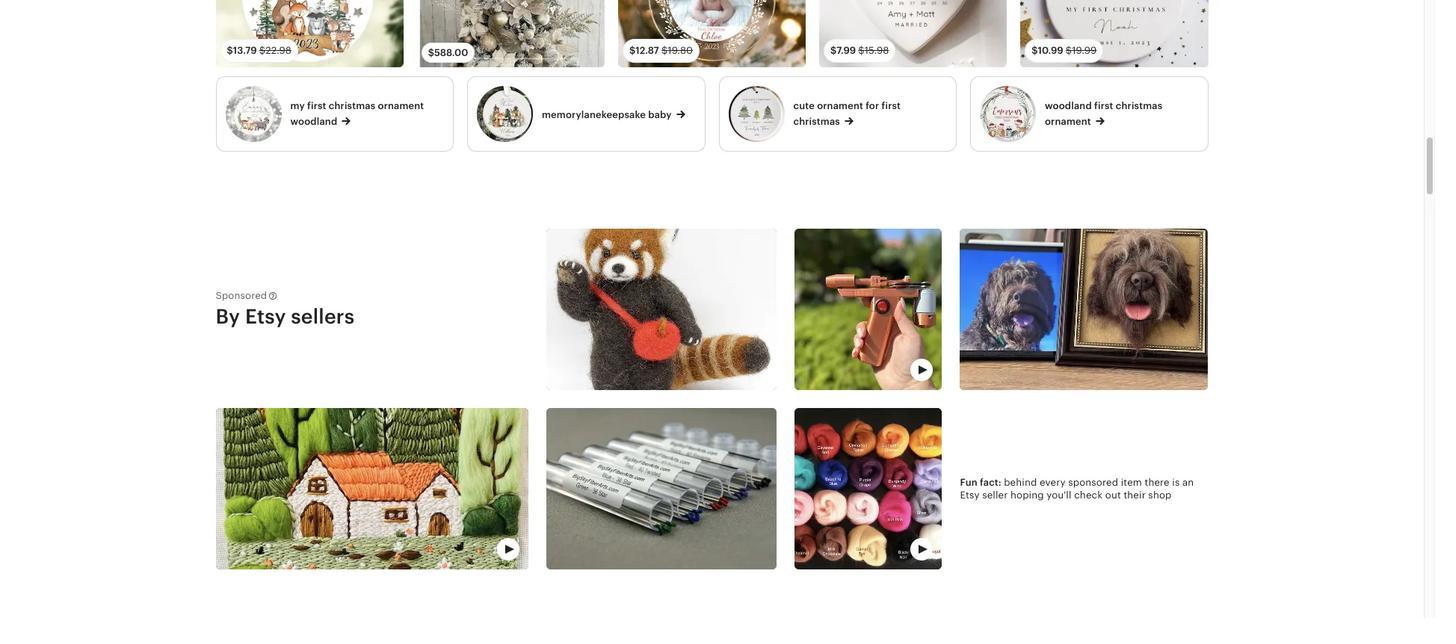 Task type: vqa. For each thing, say whether or not it's contained in the screenshot.
the left FIRST
yes



Task type: describe. For each thing, give the bounding box(es) containing it.
by
[[216, 305, 240, 328]]

baby
[[648, 109, 672, 120]]

$ 10.99 $ 19.99
[[1032, 45, 1097, 56]]

588.00
[[434, 47, 468, 59]]

sellers
[[291, 305, 355, 328]]

22.98
[[266, 45, 292, 56]]

ornament for my first christmas ornament woodland
[[378, 100, 424, 111]]

my
[[290, 100, 305, 111]]

$ 7.99 $ 15.98
[[831, 45, 889, 56]]

woodland first christmas ornament
[[1045, 100, 1163, 127]]

check
[[1074, 490, 1103, 501]]

$ 13.79 $ 22.98
[[227, 45, 292, 56]]

fact:
[[980, 477, 1002, 488]]

woodland inside "woodland first christmas ornament"
[[1045, 100, 1092, 111]]

personalized baby's first christmas reindeer ornament – new baby christmas gift – family keepsake - baby's 1st xmas decoration image
[[1021, 0, 1208, 68]]

cute ornament for first christmas
[[794, 100, 901, 127]]

an
[[1183, 477, 1194, 488]]

christmas for my first christmas ornament woodland
[[329, 100, 375, 111]]

there
[[1145, 477, 1170, 488]]

woodland baby's 1st christmas ornament, personalized baby christmas ornament, bear fox raccoon deer owl ornament, forrest animal ornament w1 image
[[216, 0, 403, 68]]

is
[[1172, 477, 1180, 488]]

$ 12.87 $ 19.80
[[629, 45, 693, 56]]

my first christmas ornament woodland
[[290, 100, 424, 127]]

19.80
[[668, 45, 693, 56]]

sponsored
[[1068, 477, 1118, 488]]

15.98
[[865, 45, 889, 56]]

memorylanekeepsake
[[542, 109, 646, 120]]

7.99
[[837, 45, 856, 56]]

their
[[1124, 490, 1146, 501]]

christmas for woodland first christmas ornament
[[1116, 100, 1163, 111]]

sponsored
[[216, 290, 267, 302]]

memorylanekeepsake baby
[[542, 109, 672, 120]]



Task type: locate. For each thing, give the bounding box(es) containing it.
for
[[866, 100, 879, 111]]

by etsy sellers
[[216, 305, 355, 328]]

first inside cute ornament for first christmas
[[882, 100, 901, 111]]

0 horizontal spatial ornament
[[378, 100, 424, 111]]

etsy inside behind every sponsored item there is an etsy seller hoping you'll check out their shop
[[960, 490, 980, 501]]

red panda with apple learn how to felt,how to felt animal, red panda,needle felting,needle felting kit,wool felt,felt animals image
[[547, 229, 777, 390]]

ornament inside cute ornament for first christmas
[[817, 100, 863, 111]]

$
[[227, 45, 233, 56], [259, 45, 266, 56], [629, 45, 636, 56], [662, 45, 668, 56], [831, 45, 837, 56], [858, 45, 865, 56], [1032, 45, 1038, 56], [1066, 45, 1072, 56], [428, 47, 434, 59]]

0 vertical spatial woodland
[[1045, 100, 1092, 111]]

cute
[[794, 100, 815, 111]]

1 first from the left
[[307, 100, 326, 111]]

christmas
[[329, 100, 375, 111], [1116, 100, 1163, 111], [794, 116, 840, 127]]

etsy down sponsored
[[245, 305, 286, 328]]

0 vertical spatial etsy
[[245, 305, 286, 328]]

first
[[307, 100, 326, 111], [882, 100, 901, 111], [1094, 100, 1114, 111]]

12.87
[[636, 45, 659, 56]]

first for my
[[307, 100, 326, 111]]

first inside my first christmas ornament woodland
[[307, 100, 326, 111]]

forest punch needles start kit/ beginner punch needle kit with adjustable punch needle/ punch needle kit with yarn/all materials included image
[[216, 408, 529, 570]]

woodland inside my first christmas ornament woodland
[[290, 116, 337, 127]]

0 horizontal spatial christmas
[[329, 100, 375, 111]]

1 horizontal spatial woodland
[[1045, 100, 1092, 111]]

1 vertical spatial etsy
[[960, 490, 980, 501]]

behind
[[1004, 477, 1037, 488]]

etsy down fun
[[960, 490, 980, 501]]

personalized baby photo ornament for first christmas, holiday gifts, xmas gift, new year gifts, custom baby name ornament, keepsake ornament image
[[618, 0, 806, 68]]

champagne christmas tree kit - woodland -bundle includes ornaments, picks, topper - winter wonderland decorate xmas kit box all gold white image
[[417, 0, 605, 68]]

hoping
[[1011, 490, 1044, 501]]

shop
[[1149, 490, 1172, 501]]

1 horizontal spatial etsy
[[960, 490, 980, 501]]

christmas inside my first christmas ornament woodland
[[329, 100, 375, 111]]

wool roving, color roving, select a color, roving, spin fiber, wool for felting,  1 lb  merino wool, over 40 colors, crafting wool image
[[795, 408, 942, 570]]

out
[[1106, 490, 1121, 501]]

woodland down $ 10.99 $ 19.99
[[1045, 100, 1092, 111]]

1 horizontal spatial christmas
[[794, 116, 840, 127]]

ornament
[[378, 100, 424, 111], [817, 100, 863, 111], [1045, 116, 1091, 127]]

1 horizontal spatial first
[[882, 100, 901, 111]]

ornament inside my first christmas ornament woodland
[[378, 100, 424, 111]]

behind every sponsored item there is an etsy seller hoping you'll check out their shop
[[960, 477, 1194, 501]]

wool felt pet portrait | personalized wool pet portrait | wool dog / cat memorial frame | pet lover gift | pet loss gift image
[[960, 229, 1208, 390]]

christmas inside cute ornament for first christmas
[[794, 116, 840, 127]]

you'll
[[1047, 490, 1072, 501]]

13.79
[[233, 45, 257, 56]]

0 horizontal spatial woodland
[[290, 116, 337, 127]]

first for woodland
[[1094, 100, 1114, 111]]

seller
[[982, 490, 1008, 501]]

2 horizontal spatial ornament
[[1045, 116, 1091, 127]]

2 horizontal spatial christmas
[[1116, 100, 1163, 111]]

every
[[1040, 477, 1066, 488]]

3 first from the left
[[1094, 100, 1114, 111]]

1 vertical spatial woodland
[[290, 116, 337, 127]]

10.99
[[1038, 45, 1064, 56]]

felt machine with  1-5 needles and speed control  / automatic felting machine for wool felting use image
[[795, 229, 942, 390]]

1 horizontal spatial ornament
[[817, 100, 863, 111]]

0 horizontal spatial etsy
[[245, 305, 286, 328]]

2 horizontal spatial first
[[1094, 100, 1114, 111]]

felting needle set, twenty five needles, color coded, star felting needles, twisted felting needles, wool painting, felting tools image
[[547, 408, 777, 570]]

item
[[1121, 477, 1142, 488]]

0 horizontal spatial first
[[307, 100, 326, 111]]

19.99
[[1072, 45, 1097, 56]]

2 first from the left
[[882, 100, 901, 111]]

married ornament, wedding gift, wedding date ornament, heart calendar, anniversary gift, our first christmas, newlywed gift, engagement gift image
[[819, 0, 1007, 68]]

ornament for woodland first christmas ornament
[[1045, 116, 1091, 127]]

ornament inside "woodland first christmas ornament"
[[1045, 116, 1091, 127]]

$ 588.00
[[428, 47, 468, 59]]

first right "for"
[[882, 100, 901, 111]]

woodland
[[1045, 100, 1092, 111], [290, 116, 337, 127]]

etsy
[[245, 305, 286, 328], [960, 490, 980, 501]]

first right my
[[307, 100, 326, 111]]

fun fact:
[[960, 477, 1004, 488]]

first inside "woodland first christmas ornament"
[[1094, 100, 1114, 111]]

first down 19.99
[[1094, 100, 1114, 111]]

christmas inside "woodland first christmas ornament"
[[1116, 100, 1163, 111]]

woodland down my
[[290, 116, 337, 127]]

fun
[[960, 477, 978, 488]]



